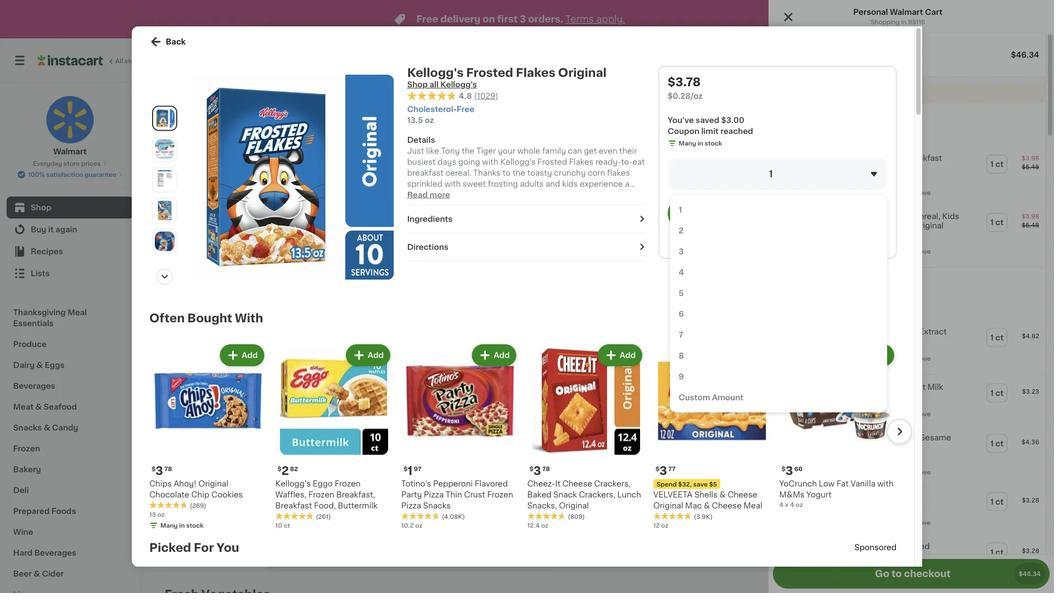 Task type: locate. For each thing, give the bounding box(es) containing it.
add for 7
[[443, 475, 459, 483]]

1 horizontal spatial eat
[[880, 254, 892, 262]]

2 remove button from the top
[[893, 246, 931, 256]]

add button for 7
[[422, 469, 464, 489]]

white up $5.72 element
[[863, 433, 885, 441]]

value for grade
[[381, 463, 402, 470]]

thanksgiving meal essentials link
[[7, 302, 133, 334]]

satisfaction down "everyday store prices"
[[46, 172, 83, 178]]

remove button for 1st choose replacement button from the top of the page
[[893, 188, 931, 198]]

1 ct for kellogg's rice krispies breakfast cereal original
[[991, 160, 1004, 168]]

add button for roma tomato
[[303, 358, 346, 378]]

all up "cholesterol-" at the top of page
[[430, 81, 439, 88]]

all
[[115, 58, 123, 64]]

add for totino's pepperoni flavored party pizza thin crust frozen pizza snacks
[[494, 351, 510, 359]]

$ inside "$ 5 98"
[[377, 380, 381, 386]]

$5 inside spend $15, save $5 spend $10.18 more to redeem
[[877, 278, 888, 286]]

$ 5 48 for kellogg's apple jacks breakfast cereal, kids snacks, family breakfast, original
[[479, 379, 500, 391]]

breakfast inside frosted flakes breakfast cereal, kids cereal, family breakfast, original
[[874, 213, 911, 220]]

pomegranate inside button
[[840, 265, 892, 273]]

great value sweetened dried cherries image
[[775, 541, 798, 564]]

low up the yogurt on the right bottom
[[819, 480, 835, 487]]

breakfast inside kellogg's apple jacks breakfast cereal, kids snacks, family breakfast, original
[[476, 405, 513, 412]]

1 view from the top
[[897, 103, 916, 110]]

thomas' original english muffins 6 ct
[[454, 463, 519, 490]]

to inside spend $15, save $5 spend $10.18 more to redeem
[[869, 289, 876, 295]]

frosted inside frosted flakes cold breakfast cereal, 8 vitamins and minerals, kids snacks
[[681, 394, 710, 401]]

2 product group from the top
[[769, 204, 1046, 263]]

butter
[[857, 492, 881, 499]]

cholesterol-
[[407, 105, 457, 113]]

white inside great value grade aa cage free large white eggs 18 oz
[[358, 485, 380, 492]]

jif peanut butter spreads image
[[775, 490, 798, 513]]

$ inside $ 4 28
[[456, 229, 460, 235]]

pomegranate up spend $15, save $5 spend $10.18 more to redeem
[[840, 265, 892, 273]]

more
[[430, 191, 450, 199], [852, 289, 868, 295]]

100% inside 100% satisfaction guarantee link
[[823, 62, 839, 68]]

value inside great value purified drinking water 40 x 16.9 fl oz
[[767, 463, 788, 470]]

walmart image
[[775, 40, 803, 68]]

view
[[897, 103, 916, 110], [898, 322, 917, 330]]

1 horizontal spatial each (est.)
[[960, 228, 1007, 237]]

it
[[555, 480, 561, 487]]

2 $3.28 from the top
[[1022, 548, 1040, 554]]

2 choose from the top
[[824, 248, 848, 254]]

2 wonderful from the left
[[551, 243, 591, 251]]

1 vertical spatial 13
[[389, 566, 395, 572]]

walmart logo image
[[46, 96, 94, 144]]

choose replacement button up $15,
[[812, 246, 889, 256]]

remove up the frosted flakes breakfast cereal, kids cereal, family breakfast, original button
[[906, 190, 931, 196]]

1 vertical spatial raisin bran breakfast cereal, family breakfast, fiber cereal, original
[[272, 394, 362, 434]]

1 $3.98 from the top
[[1022, 155, 1040, 161]]

48 for kellogg's apple jacks breakfast cereal, kids snacks, family breakfast, original
[[491, 380, 500, 386]]

48
[[287, 194, 296, 200], [389, 194, 398, 200], [491, 380, 500, 386]]

0 horizontal spatial 9
[[578, 437, 583, 443]]

item carousel region containing fresh fruit
[[165, 96, 1024, 306]]

2 choose replacement button from the top
[[812, 246, 889, 256]]

0 vertical spatial $3.98
[[1022, 155, 1040, 161]]

1 1 ct button from the top
[[987, 155, 1007, 173]]

delivery by 10:45am link
[[871, 54, 975, 67]]

product group containing jif peanut butter spreads
[[769, 484, 1046, 534]]

3 choose replacement from the top
[[824, 355, 889, 361]]

& right beer
[[34, 570, 40, 578]]

breakfast inside kellogg's eggo frozen waffles, frozen breakfast, breakfast food, buttermilk
[[275, 502, 312, 509]]

oz inside beef chuck, ground, 80%/20% 16 oz
[[848, 484, 855, 490]]

1 ct for frosted flakes breakfast cereal, kids cereal, family breakfast, original
[[991, 219, 1004, 226]]

great inside great value grade aa cage free large white eggs 18 oz
[[358, 463, 379, 470]]

in inside roma tomato $1.27 / lb about 0.22 lb each many in stock
[[291, 493, 297, 499]]

2 eat from the left
[[880, 254, 892, 262]]

chips
[[149, 480, 172, 487]]

original inside 5 raisin bran breakfast cereal, family breakfast, fiber cereal, original
[[578, 241, 608, 249]]

$ 3 78 up cheez-
[[530, 465, 550, 477]]

and up lifestyle
[[571, 496, 585, 503]]

40
[[744, 484, 752, 490]]

each up tomato
[[289, 447, 311, 456]]

/ right $2.18
[[375, 265, 378, 271]]

chips ahoy! original chocolate chip cookies
[[149, 480, 243, 498]]

breakfast up '34 oz'
[[374, 405, 411, 412]]

1 pomegranate from the left
[[454, 265, 506, 273]]

deli
[[13, 487, 29, 494]]

3 1 ct button from the top
[[987, 329, 1007, 346]]

$ inside $ 3 77
[[656, 466, 660, 472]]

picked
[[149, 542, 191, 553]]

about inside 'organic bananas $0.72 / lb about 2.0 lb each'
[[261, 263, 280, 269]]

97 inside the $ 6 97
[[566, 229, 574, 235]]

replacement down pure at bottom
[[849, 355, 889, 361]]

(1.03k) up directions button
[[517, 231, 538, 237]]

orders.
[[528, 15, 563, 24]]

often bought with
[[149, 312, 263, 324]]

$3.92 element
[[454, 447, 542, 461]]

0 horizontal spatial snacks
[[13, 424, 42, 432]]

back
[[166, 38, 186, 46]]

(est.) inside 0 28 each (est.)
[[313, 447, 337, 456]]

/ inside roma tomato $1.27 / lb about 0.22 lb each many in stock
[[278, 473, 281, 479]]

remove button up spreads
[[893, 467, 931, 477]]

add button for totino's pepperoni flavored party pizza thin crust frozen pizza snacks
[[473, 345, 515, 365]]

original inside 'philadelphia original cream cheese, for a keto and low carb lifestyle'
[[600, 474, 630, 481]]

98
[[389, 380, 398, 386]]

great for great value 2% reduced fat milk
[[816, 383, 838, 391]]

increment quantity of frosted flakes breakfast cereal, kids cereal, family breakfast, original image
[[448, 101, 461, 114]]

eggs down produce link
[[45, 361, 64, 369]]

all for fresh fruit
[[918, 103, 927, 110]]

promotion-wrapper element containing kellogg's rice krispies breakfast cereal original
[[769, 103, 1046, 268]]

choose replacement button up the frosted flakes breakfast cereal, kids cereal, family breakfast, original button
[[812, 188, 889, 198]]

product group
[[272, 94, 366, 258], [374, 94, 468, 271], [578, 94, 672, 271], [681, 94, 774, 271], [165, 135, 252, 266], [261, 135, 349, 270], [358, 135, 445, 281], [454, 135, 542, 293], [551, 135, 638, 284], [647, 135, 735, 274], [744, 135, 831, 266], [840, 135, 928, 293], [936, 135, 1024, 283], [578, 280, 672, 444], [149, 342, 267, 532], [275, 342, 393, 530], [401, 342, 519, 530], [527, 342, 645, 530], [780, 342, 897, 509], [165, 355, 252, 490], [261, 355, 349, 503], [358, 355, 445, 516], [454, 355, 542, 515], [551, 355, 638, 570], [840, 355, 928, 492], [936, 355, 1024, 525], [272, 466, 366, 593], [374, 466, 468, 593]]

0 horizontal spatial raisin bran breakfast cereal, family breakfast, fiber cereal, original
[[272, 394, 362, 434]]

0 horizontal spatial rice
[[310, 208, 327, 216]]

ready- down $ 4 28 on the left top of page
[[454, 254, 483, 262]]

view inside popup button
[[897, 103, 916, 110]]

product group
[[769, 146, 1046, 204], [769, 204, 1046, 263], [769, 319, 1046, 370], [769, 375, 1046, 425], [769, 425, 1046, 484], [769, 484, 1046, 534]]

1 vertical spatial $3.98
[[1022, 213, 1040, 219]]

many in stock up $3.92 element
[[487, 437, 531, 443]]

list box containing 1
[[670, 195, 887, 412]]

great for great value grade aa cage free large white eggs 18 oz
[[358, 463, 379, 470]]

breakfast, inside kellogg's rice krispies breakfast cereal, kids cereal, family breakfast, original
[[578, 427, 617, 434]]

0 vertical spatial (1.03k)
[[517, 231, 538, 237]]

choose
[[824, 190, 848, 196], [824, 248, 848, 254], [824, 355, 848, 361], [824, 411, 848, 417]]

4 choose replacement button from the top
[[812, 409, 889, 419]]

bananas down $1.44 each (estimated) element
[[294, 243, 327, 251]]

0 vertical spatial beverages
[[13, 382, 55, 390]]

crackers,
[[594, 480, 631, 487], [579, 491, 616, 498]]

fat inside button
[[914, 383, 926, 391]]

0 horizontal spatial satisfaction
[[46, 172, 83, 178]]

1 ct button for jif peanut butter spreads
[[987, 493, 1007, 510]]

78
[[695, 194, 703, 200], [287, 380, 295, 386], [593, 380, 601, 386], [164, 466, 172, 472], [542, 466, 550, 472], [287, 566, 295, 572]]

0 vertical spatial $ 5 48
[[275, 193, 296, 205]]

oz inside cholesterol-free 13.5 oz
[[425, 116, 434, 124]]

chip
[[191, 491, 209, 498]]

2 horizontal spatial raisin
[[681, 208, 704, 216]]

bakery
[[13, 466, 41, 473]]

and inside frosted flakes cold breakfast cereal, 8 vitamins and minerals, kids snacks
[[716, 416, 730, 423]]

value
[[840, 383, 861, 391], [840, 433, 861, 441], [767, 463, 788, 470], [381, 463, 402, 470], [840, 542, 861, 550]]

5 raisin bran breakfast cereal, family breakfast, fiber cereal, original
[[578, 193, 668, 249]]

0 horizontal spatial raisin
[[272, 394, 296, 401]]

in
[[902, 19, 907, 25], [698, 140, 703, 146], [195, 256, 200, 262], [404, 262, 410, 268], [677, 265, 683, 271], [404, 437, 410, 443], [506, 437, 512, 443], [302, 448, 308, 454], [291, 493, 297, 499], [484, 495, 490, 501], [677, 506, 683, 512], [966, 506, 972, 512], [388, 506, 393, 512], [179, 523, 185, 529]]

$ 3 66
[[782, 465, 803, 477]]

extract
[[919, 327, 947, 335]]

breakfast up package
[[725, 208, 762, 216]]

1 vertical spatial $ 5 48
[[479, 379, 500, 391]]

in inside raspberries package 12 oz container many in stock
[[677, 265, 683, 271]]

kellogg's rice krispies breakfast cereal original inside kellogg's rice krispies breakfast cereal original button
[[816, 154, 942, 171]]

1 ct button for mccormick® pure almond extract
[[987, 329, 1007, 346]]

1 vertical spatial 34
[[374, 426, 383, 433]]

breakfast inside 5 raisin bran breakfast cereal, family breakfast, fiber cereal, original
[[623, 208, 660, 216]]

kellogg's up 9 oz
[[578, 394, 614, 401]]

1 vertical spatial 97
[[414, 466, 422, 472]]

3 inside limited time offer region
[[520, 15, 526, 24]]

4 product group from the top
[[769, 375, 1046, 425]]

oz right 16.6
[[286, 437, 293, 443]]

terms
[[566, 15, 594, 24]]

1 ct for mccormick® pure almond extract
[[991, 334, 1004, 341]]

0 vertical spatial $5.48
[[1022, 164, 1040, 170]]

guarantee left by
[[879, 62, 911, 68]]

wonderful down $ 4 28 on the left top of page
[[475, 243, 516, 251]]

$5.48 for kellogg's rice krispies breakfast cereal original
[[1022, 164, 1040, 170]]

bought
[[187, 312, 232, 324]]

3 remove button from the top
[[893, 353, 931, 363]]

76
[[566, 449, 573, 455]]

1 ct button for kellogg's rice krispies breakfast cereal original
[[987, 155, 1007, 173]]

spend for $15,
[[811, 278, 837, 286]]

frosted inside kellogg's frosted flakes original shop all kellogg's
[[466, 67, 513, 78]]

6 remove button from the top
[[893, 518, 931, 527]]

add button for chips ahoy! original chocolate chip cookies
[[221, 345, 263, 365]]

seafood
[[44, 403, 77, 411]]

value for 2%
[[840, 383, 861, 391]]

100% satisfaction guarantee inside 100% satisfaction guarantee button
[[28, 172, 116, 178]]

$6.47 element
[[840, 227, 928, 241]]

1 horizontal spatial to-
[[573, 265, 584, 273]]

1 vertical spatial eggs
[[382, 485, 401, 492]]

1 vertical spatial fat
[[837, 480, 849, 487]]

5 1 ct button from the top
[[987, 435, 1007, 452]]

1 choose from the top
[[824, 190, 848, 196]]

add for wonderful halos sweet, seedless, easy-to-peel mandarins
[[613, 144, 630, 152]]

breakfast down waffles,
[[275, 502, 312, 509]]

jif peanut butter spreads button
[[816, 491, 915, 500]]

product group containing 6
[[551, 135, 638, 284]]

1 vertical spatial 0
[[267, 448, 276, 460]]

4 remove from the top
[[906, 411, 931, 417]]

1 horizontal spatial arils
[[894, 265, 911, 273]]

great up drinking
[[744, 463, 765, 470]]

meal inside velveeta shells & cheese original mac & cheese meal
[[744, 502, 763, 509]]

bran up halos
[[604, 208, 621, 216]]

28 down 'ingredients' button
[[470, 229, 478, 235]]

choose replacement button for great
[[812, 409, 889, 419]]

wonderful down $6.47 element
[[861, 243, 901, 251]]

5 remove from the top
[[906, 469, 931, 475]]

1 horizontal spatial 28
[[470, 229, 478, 235]]

jif peanut butter spreads
[[816, 492, 915, 499]]

0 horizontal spatial snacks,
[[476, 416, 506, 423]]

each (est.) up the (397)
[[287, 228, 334, 236]]

1 horizontal spatial rice
[[616, 394, 633, 401]]

$46.34
[[1011, 51, 1040, 59], [1019, 571, 1041, 577]]

$5 for $15,
[[877, 278, 888, 286]]

add for 3
[[341, 475, 357, 483]]

2 for 82
[[282, 465, 289, 477]]

each down tomato
[[303, 482, 318, 488]]

0 horizontal spatial 48
[[287, 194, 296, 200]]

0 vertical spatial x
[[753, 484, 757, 490]]

guarantee
[[879, 62, 911, 68], [85, 172, 116, 178]]

free down 4.8
[[457, 105, 475, 113]]

$5 for $32,
[[709, 481, 717, 487]]

frozen link
[[7, 438, 133, 459]]

1 vertical spatial all
[[918, 103, 927, 110]]

seedless
[[407, 243, 442, 251]]

12 inside 'button'
[[1014, 57, 1022, 64]]

0 horizontal spatial each (est.)
[[287, 228, 334, 236]]

breakfast
[[906, 154, 942, 162], [623, 208, 660, 216], [725, 208, 762, 216], [874, 213, 911, 220], [272, 219, 309, 227], [374, 219, 411, 227], [317, 394, 354, 401], [374, 405, 411, 412], [578, 405, 615, 412], [476, 405, 513, 412], [681, 405, 717, 412], [275, 502, 312, 509]]

directions button
[[407, 241, 645, 252]]

more inside spend $15, save $5 spend $10.18 more to redeem
[[852, 289, 868, 295]]

spreads
[[883, 492, 915, 499]]

list box
[[670, 195, 887, 412]]

pom down $ 4 28 on the left top of page
[[454, 243, 473, 251]]

1 vertical spatial to
[[892, 569, 902, 579]]

5 product group from the top
[[769, 425, 1046, 484]]

family inside frosted flakes breakfast cereal, kids cereal, family breakfast, original
[[845, 221, 871, 229]]

more right read
[[430, 191, 450, 199]]

1 horizontal spatial pom
[[840, 243, 859, 251]]

0 vertical spatial guarantee
[[879, 62, 911, 68]]

1 horizontal spatial cereal
[[816, 163, 841, 171]]

great for great value white organic sesame seed
[[816, 433, 838, 441]]

$ 4 86
[[360, 229, 382, 240]]

2 vertical spatial organic
[[887, 433, 918, 441]]

9 inside the 1 2 3 4 5 6 7 8 9 custom amount
[[679, 373, 684, 381]]

x inside yocrunch low fat vanilla with m&ms yogurt 4 x 4 oz
[[785, 501, 789, 507]]

krispies inside kellogg's rice krispies breakfast cereal, kids cereal, family breakfast, original
[[635, 394, 666, 401]]

1 vertical spatial 42
[[372, 449, 381, 455]]

all for best sellers
[[918, 322, 927, 330]]

wonderful inside button
[[861, 243, 901, 251]]

breakfast, inside frosted flakes breakfast cereal, kids cereal, family breakfast, original
[[873, 221, 912, 229]]

1 vertical spatial $3.28
[[1022, 548, 1040, 554]]

&
[[36, 361, 43, 369], [35, 403, 42, 411], [44, 424, 50, 432], [720, 491, 726, 498], [704, 502, 710, 509], [34, 570, 40, 578]]

0 inside "$ 0 lime 42"
[[171, 229, 179, 240]]

0
[[171, 229, 179, 240], [267, 448, 276, 460]]

lb up 0.22
[[282, 473, 288, 479]]

cereal right the kellogg's rice krispies breakfast cereal original icon
[[816, 163, 841, 171]]

6 product group from the top
[[769, 484, 1046, 534]]

2 view from the top
[[898, 322, 917, 330]]

great value white organic sesame seed button
[[816, 433, 962, 451]]

& left candy
[[44, 424, 50, 432]]

x right '40'
[[753, 484, 757, 490]]

many in stock up tomato
[[283, 448, 327, 454]]

97 up 'large'
[[414, 466, 422, 472]]

beverages
[[13, 382, 55, 390], [34, 549, 76, 557]]

item carousel region containing 3
[[134, 338, 912, 537]]

0 horizontal spatial fiber
[[313, 416, 333, 423]]

0 horizontal spatial 42
[[186, 243, 195, 251]]

1 field
[[668, 159, 887, 189]]

2 replacement from the top
[[849, 248, 889, 254]]

ready-
[[454, 254, 483, 262], [840, 254, 868, 262]]

to- down directions button
[[483, 254, 494, 262]]

0 horizontal spatial eat
[[494, 254, 507, 262]]

6 1 ct button from the top
[[987, 493, 1007, 510]]

and for cheese,
[[571, 496, 585, 503]]

(1.03k) down /pkg (est.) on the top left
[[415, 242, 436, 248]]

1 horizontal spatial 18
[[358, 495, 364, 501]]

organic inside 'organic bananas $0.72 / lb about 2.0 lb each'
[[261, 243, 292, 251]]

kellogg's
[[275, 480, 311, 487]]

breakfast inside frosted flakes cold breakfast cereal, 8 vitamins and minerals, kids snacks
[[681, 405, 717, 412]]

$ 1 44
[[263, 229, 282, 240]]

2 $5.48 from the top
[[1022, 222, 1040, 228]]

$1.27
[[261, 473, 277, 479]]

3 product group from the top
[[769, 319, 1046, 370]]

add for $0.58 / lb
[[228, 364, 244, 372]]

walmart inside walmart link
[[53, 148, 87, 155]]

0 vertical spatial krispies
[[873, 154, 904, 162]]

1 vertical spatial $5.48
[[1022, 222, 1040, 228]]

kellogg's for cereal,
[[578, 394, 614, 401]]

0 vertical spatial 0
[[171, 229, 179, 240]]

$ 3 78 for (744)
[[275, 379, 295, 391]]

value for sweetened
[[840, 542, 861, 550]]

enlarge cereal & breakfast food kellogg's frosted flakes original angle_left (opens in a new tab) image
[[155, 139, 175, 159]]

$ 3 78 up kellogg's rice krispies breakfast cereal, kids cereal, family breakfast, original
[[581, 379, 601, 391]]

you've
[[668, 116, 694, 124]]

enlarge cereal & breakfast food kellogg's frosted flakes original angle_top (opens in a new tab) image
[[155, 231, 175, 251]]

about down the $0.72
[[261, 263, 280, 269]]

1 horizontal spatial bananas
[[294, 243, 327, 251]]

cheese inside cheez-it cheese crackers, baked snack crackers, lunch snacks, original
[[563, 480, 592, 487]]

0 vertical spatial fat
[[914, 383, 926, 391]]

save inside spend $15, save $5 spend $10.18 more to redeem
[[857, 278, 876, 286]]

100% down everyday in the left top of the page
[[28, 172, 45, 178]]

$ 2 42
[[360, 448, 381, 460]]

1 horizontal spatial bran
[[604, 208, 621, 216]]

remove for great choose replacement button
[[906, 411, 931, 417]]

1 vertical spatial organic
[[261, 243, 292, 251]]

$3.28 inside product group
[[1022, 497, 1040, 503]]

snacks
[[13, 424, 42, 432], [699, 427, 727, 434], [423, 502, 451, 509]]

add button for beef chuck, ground, 80%/20%
[[882, 358, 924, 378]]

2 remove from the top
[[906, 248, 931, 254]]

kellogg's inside kellogg's apple jacks breakfast cereal, kids snacks, family breakfast, original
[[476, 394, 512, 401]]

select-
[[677, 463, 705, 470]]

kellogg's frosted flakes original shop all kellogg's
[[407, 67, 607, 88]]

0 horizontal spatial more
[[430, 191, 450, 199]]

/ inside 'organic bananas $0.72 / lb about 2.0 lb each'
[[279, 254, 282, 260]]

yocrunch low fat vanilla with m&ms yogurt 4 x 4 oz
[[780, 480, 894, 507]]

a-
[[705, 463, 714, 470]]

$ 7 13
[[377, 565, 395, 577]]

promotion-wrapper element containing spend $15, save $5
[[769, 268, 1046, 375]]

(5.29k)
[[977, 486, 1000, 492]]

low inside 'philadelphia original cream cheese, for a keto and low carb lifestyle'
[[587, 496, 603, 503]]

0 horizontal spatial bran
[[298, 394, 315, 401]]

view inside popup button
[[898, 322, 917, 330]]

shop up 'buy'
[[31, 204, 51, 211]]

spend up the see
[[811, 289, 831, 295]]

2 pom wonderful ready-to-eat pomegranate arils from the left
[[840, 243, 911, 273]]

0 horizontal spatial to
[[869, 289, 876, 295]]

fiber
[[619, 230, 639, 238], [721, 230, 741, 238], [313, 416, 333, 423]]

eggo
[[313, 480, 333, 487]]

9
[[679, 373, 684, 381], [578, 437, 583, 443]]

product group containing 7
[[374, 466, 468, 593]]

2 $3.98 from the top
[[1022, 213, 1040, 219]]

choose replacement up 2%
[[824, 355, 889, 361]]

0 vertical spatial 8
[[679, 352, 684, 360]]

save
[[857, 278, 876, 286], [693, 481, 708, 487]]

all left (40+)
[[918, 103, 927, 110]]

read more
[[407, 191, 450, 199]]

english
[[454, 474, 482, 481]]

choose replacement down 2%
[[824, 411, 889, 417]]

12.4 oz
[[527, 523, 549, 529]]

x inside great value purified drinking water 40 x 16.9 fl oz
[[753, 484, 757, 490]]

(1029) button
[[474, 90, 498, 101]]

0 vertical spatial spend
[[811, 278, 837, 286]]

walmart up everyday store prices link
[[53, 148, 87, 155]]

2 promotion-wrapper element from the top
[[769, 268, 1046, 375]]

promotion-wrapper element
[[769, 103, 1046, 268], [769, 268, 1046, 375]]

3 wonderful from the left
[[861, 243, 901, 251]]

1 ct button for frosted flakes breakfast cereal, kids cereal, family breakfast, original
[[987, 214, 1007, 231]]

2 $3.98 $5.48 from the top
[[1022, 213, 1040, 228]]

limit
[[701, 127, 719, 135]]

2 up cage
[[364, 448, 371, 460]]

pizza down party on the bottom left of page
[[401, 502, 421, 509]]

oz right 18.4
[[491, 426, 498, 433]]

and inside 'philadelphia original cream cheese, for a keto and low carb lifestyle'
[[571, 496, 585, 503]]

frozen up 'bakery'
[[13, 445, 40, 452]]

bran up (744)
[[298, 394, 315, 401]]

wonderful inside wonderful halos sweet, seedless, easy-to-peel mandarins
[[551, 243, 591, 251]]

cereal & breakfast food kellogg's frosted flakes original hero image
[[189, 75, 394, 280]]

breakfast, inside kellogg's apple jacks breakfast cereal, kids snacks, family breakfast, original
[[476, 427, 515, 434]]

2 1 ct button from the top
[[987, 214, 1007, 231]]

1 vertical spatial save
[[693, 481, 708, 487]]

0 horizontal spatial kellogg's rice krispies breakfast cereal original
[[272, 208, 360, 238]]

& for seafood
[[35, 403, 42, 411]]

low down cheese,
[[587, 496, 603, 503]]

34 up $ 2 42
[[374, 426, 383, 433]]

add for great value grade aa cage free large white eggs
[[421, 364, 437, 372]]

details
[[407, 136, 435, 144]]

4 remove button from the top
[[893, 409, 931, 419]]

$5 inside 'item carousel' region
[[709, 481, 717, 487]]

0 vertical spatial low
[[819, 480, 835, 487]]

3 choose replacement button from the top
[[812, 353, 889, 363]]

1 horizontal spatial pomegranate
[[840, 265, 892, 273]]

18 up buttermilk
[[358, 495, 364, 501]]

0 horizontal spatial guarantee
[[85, 172, 116, 178]]

satisfaction left the delivery
[[841, 62, 878, 68]]

1 horizontal spatial to
[[892, 569, 902, 579]]

frozen inside totino's pepperoni flavored party pizza thin crust frozen pizza snacks
[[487, 491, 513, 498]]

0 horizontal spatial fat
[[837, 480, 849, 487]]

great value purified drinking water 40 x 16.9 fl oz
[[744, 463, 820, 490]]

add button for pom wonderful ready-to-eat pomegranate arils
[[496, 138, 539, 158]]

replacement down 2%
[[849, 411, 889, 417]]

2 pom from the left
[[840, 243, 859, 251]]

1 horizontal spatial shop
[[407, 81, 428, 88]]

oz up buttermilk
[[366, 495, 373, 501]]

78 for (395)
[[593, 380, 601, 386]]

choose replacement up the frosted flakes breakfast cereal, kids cereal, family breakfast, original button
[[824, 190, 889, 196]]

prices
[[81, 161, 101, 167]]

great inside great value sweetened dried cherries
[[816, 542, 838, 550]]

see eligible items
[[822, 304, 892, 312]]

1 each (est.) from the left
[[287, 228, 334, 236]]

add button for organic bananas
[[303, 138, 346, 158]]

1 ct for great value white organic sesame seed
[[991, 440, 1004, 447]]

0 vertical spatial white
[[863, 433, 885, 441]]

guarantee inside button
[[85, 172, 116, 178]]

kellogg's up kellogg's
[[407, 67, 464, 78]]

0 vertical spatial rice
[[853, 154, 871, 162]]

about inside the bananas $0.58 / lb about 0.43 lb each
[[165, 482, 183, 488]]

2 vertical spatial krispies
[[635, 394, 666, 401]]

add button for raisin bran breakfast cereal, family breakfast, fiber cereal, original
[[626, 98, 668, 118]]

ready- up $15,
[[840, 254, 868, 262]]

100% right walmart image
[[823, 62, 839, 68]]

1 inside the 1 2 3 4 5 6 7 8 9 custom amount
[[679, 206, 682, 214]]

item carousel region containing best sellers
[[165, 315, 1024, 574]]

0 horizontal spatial pom wonderful ready-to-eat pomegranate arils
[[454, 243, 525, 273]]

1 vertical spatial walmart
[[53, 148, 87, 155]]

1 horizontal spatial raisin
[[578, 208, 602, 216]]

5 inside the 1 2 3 4 5 6 7 8 9 custom amount
[[679, 289, 684, 297]]

$4.36
[[1022, 439, 1040, 445]]

item carousel region
[[165, 96, 1024, 306], [165, 315, 1024, 574], [134, 338, 912, 537]]

value up beef
[[840, 433, 861, 441]]

(est.) up about 0.53 lb each
[[984, 228, 1007, 237]]

0 vertical spatial crackers,
[[594, 480, 631, 487]]

cheese up snack
[[563, 480, 592, 487]]

foods
[[51, 507, 76, 515]]

remove for choose replacement button related to mccormick®
[[906, 355, 931, 361]]

pepperoni
[[433, 480, 473, 487]]

many inside roma tomato $1.27 / lb about 0.22 lb each many in stock
[[272, 493, 290, 499]]

0 vertical spatial free
[[417, 15, 438, 24]]

value for purified
[[767, 463, 788, 470]]

product group containing 1 ct
[[374, 94, 468, 271]]

0 vertical spatial $5
[[877, 278, 888, 286]]

add button for $0.58 / lb
[[207, 358, 249, 378]]

0 horizontal spatial white
[[358, 485, 380, 492]]

2 pomegranate from the left
[[840, 265, 892, 273]]

1 ct for great value 2% reduced fat milk
[[991, 389, 1004, 397]]

2 arils from the left
[[894, 265, 911, 273]]

$ inside "$ 4 86"
[[360, 229, 364, 235]]

1 wonderful from the left
[[475, 243, 516, 251]]

fiber for ★★★★★
[[721, 230, 741, 238]]

add button for yocrunch low fat vanilla with m&ms yogurt
[[851, 345, 893, 365]]

value inside great value sweetened dried cherries
[[840, 542, 861, 550]]

2 right 12.4 oz
[[551, 517, 554, 523]]

1 replacement from the top
[[849, 190, 889, 196]]

organic up 18 oz
[[261, 243, 292, 251]]

choose replacement button down the "mccormick®"
[[812, 353, 889, 363]]

0 vertical spatial 100%
[[823, 62, 839, 68]]

97 for 6
[[566, 229, 574, 235]]

1 vertical spatial $3.98 $5.48
[[1022, 213, 1040, 228]]

raisin bran breakfast cereal, family breakfast, fiber cereal, original up $0.28 each (estimated) element
[[272, 394, 362, 434]]

1
[[314, 104, 318, 111], [417, 104, 420, 111], [991, 160, 994, 168], [769, 169, 773, 179], [679, 206, 682, 214], [991, 219, 994, 226], [267, 229, 273, 240], [943, 229, 948, 240], [991, 334, 994, 341], [991, 389, 994, 397], [991, 440, 994, 447], [408, 465, 413, 477], [991, 498, 994, 506], [991, 548, 994, 556]]

$3.28 for "great value sweetened dried cherries" icon
[[1022, 548, 1040, 554]]

2 each (est.) from the left
[[960, 228, 1007, 237]]

$3.98 for kellogg's rice krispies breakfast cereal original
[[1022, 155, 1040, 161]]

white inside great value white organic sesame seed
[[863, 433, 885, 441]]

0 horizontal spatial and
[[571, 496, 585, 503]]

9 up custom
[[679, 373, 684, 381]]

great for great value purified drinking water 40 x 16.9 fl oz
[[744, 463, 765, 470]]

0 vertical spatial pizza
[[424, 491, 444, 498]]

mccormick®
[[816, 327, 866, 335]]

0 vertical spatial $3.28
[[1022, 497, 1040, 503]]

oz down "cholesterol-" at the top of page
[[425, 116, 434, 124]]

100% satisfaction guarantee down shopping
[[823, 62, 911, 68]]

$ 3 78 up package
[[683, 193, 703, 205]]

sun
[[358, 243, 372, 251]]

1 product group from the top
[[769, 146, 1046, 204]]

many inside raspberries package 12 oz container many in stock
[[658, 265, 675, 271]]

1 horizontal spatial pom wonderful ready-to-eat pomegranate arils
[[840, 243, 911, 273]]

1 vertical spatial low
[[587, 496, 603, 503]]

breakfast up $6.47 element
[[874, 213, 911, 220]]

add button for kellogg's eggo frozen waffles, frozen breakfast, breakfast food, buttermilk
[[347, 345, 389, 365]]

white down cage
[[358, 485, 380, 492]]

100% satisfaction guarantee link
[[823, 61, 911, 70]]

add for beef chuck, ground, 80%/20%
[[903, 364, 919, 372]]

82
[[290, 466, 298, 472]]

beverages down dairy & eggs
[[13, 382, 55, 390]]

1 horizontal spatial save
[[857, 278, 876, 286]]

remove button up dried at the bottom right of the page
[[893, 518, 931, 527]]

0 horizontal spatial meal
[[68, 309, 87, 316]]

kellogg's inside kellogg's rice krispies breakfast cereal, kids cereal, family breakfast, original
[[578, 394, 614, 401]]

organic for organic bananas $0.72 / lb about 2.0 lb each
[[261, 243, 292, 251]]

4 1 ct button from the top
[[987, 384, 1007, 402]]

3 remove from the top
[[906, 355, 931, 361]]

add button for raspberries package
[[689, 138, 731, 158]]

1 remove from the top
[[906, 190, 931, 196]]

thanksgiving meal essentials
[[13, 309, 87, 327]]

breakfast down view all (40+)
[[906, 154, 942, 162]]

0 horizontal spatial save
[[693, 481, 708, 487]]

(est.) inside "$4.86 per package (estimated)" "element"
[[408, 228, 431, 237]]

sun harvest seedless red grapes $2.18 / lb about 2.23 lb / package
[[358, 243, 442, 280]]

0 vertical spatial kellogg's rice krispies breakfast cereal original
[[816, 154, 942, 171]]

choose replacement up $15,
[[824, 248, 889, 254]]

0 horizontal spatial to-
[[483, 254, 494, 262]]

& down the shells
[[704, 502, 710, 509]]

1 $3.28 from the top
[[1022, 497, 1040, 503]]

raisin bran breakfast cereal, family breakfast, fiber cereal, original for (744)
[[272, 394, 362, 434]]

$ inside the $ 7 13
[[377, 566, 381, 572]]

1 remove button from the top
[[893, 188, 931, 198]]

0 horizontal spatial 100% satisfaction guarantee
[[28, 172, 116, 178]]

great left 2%
[[816, 383, 838, 391]]

often
[[149, 312, 185, 324]]

4.8 (1029)
[[459, 92, 498, 100]]

free inside limited time offer region
[[417, 15, 438, 24]]

eat down directions button
[[494, 254, 507, 262]]

original inside velveeta shells & cheese original mac & cheese meal
[[653, 502, 683, 509]]

/ up ahoy!
[[184, 473, 187, 479]]

1 promotion-wrapper element from the top
[[769, 103, 1046, 268]]

2 vertical spatial cheese
[[712, 502, 742, 509]]

& for cider
[[34, 570, 40, 578]]

3 choose from the top
[[824, 355, 848, 361]]

each up 'cookies'
[[207, 482, 222, 488]]

about down $2.18
[[358, 274, 376, 280]]

great value white organic sesame seed
[[816, 433, 951, 450]]

2 ready- from the left
[[840, 254, 868, 262]]

thomas'
[[454, 463, 487, 470]]

remove button down $6.47 element
[[893, 246, 931, 256]]

kids inside kellogg's apple jacks breakfast cereal, kids snacks, family breakfast, original
[[544, 405, 561, 412]]

2 horizontal spatial fiber
[[721, 230, 741, 238]]

container
[[664, 254, 694, 260]]

1 $3.98 $5.48 from the top
[[1022, 155, 1040, 170]]

product group containing great value white organic sesame seed
[[769, 425, 1046, 484]]

1 vertical spatial guarantee
[[85, 172, 116, 178]]

2 inside the 1 2 3 4 5 6 7 8 9 custom amount
[[679, 227, 684, 234]]

$3.28
[[1022, 497, 1040, 503], [1022, 548, 1040, 554]]

0 horizontal spatial 8
[[561, 517, 565, 523]]

fiber up package
[[721, 230, 741, 238]]

1 vertical spatial $5
[[709, 481, 717, 487]]

all inside kellogg's frosted flakes original shop all kellogg's
[[430, 81, 439, 88]]

1 choose replacement from the top
[[824, 190, 889, 196]]

snacks down "vitamins"
[[699, 427, 727, 434]]

1 $5.48 from the top
[[1022, 164, 1040, 170]]

None search field
[[157, 45, 537, 76]]



Task type: describe. For each thing, give the bounding box(es) containing it.
about inside sun harvest seedless red grapes $2.18 / lb about 2.23 lb / package
[[358, 274, 376, 280]]

many in stock down limit
[[679, 140, 722, 146]]

saved
[[696, 116, 720, 124]]

each inside roma tomato $1.27 / lb about 0.22 lb each many in stock
[[303, 482, 318, 488]]

$ inside '$ 5 76'
[[553, 449, 557, 455]]

add button for wonderful halos sweet, seedless, easy-to-peel mandarins
[[593, 138, 635, 158]]

snacks inside totino's pepperoni flavored party pizza thin crust frozen pizza snacks
[[423, 502, 451, 509]]

towels
[[672, 474, 698, 481]]

$ inside $ 1 44
[[263, 229, 267, 235]]

milk
[[928, 383, 944, 391]]

view for 1
[[897, 103, 916, 110]]

sponsored badge image
[[551, 561, 584, 567]]

$3.28 for jif peanut butter spreads image
[[1022, 497, 1040, 503]]

$ inside the $ 6 97
[[553, 229, 557, 235]]

1 horizontal spatial guarantee
[[879, 62, 911, 68]]

add for chips ahoy! original chocolate chip cookies
[[242, 351, 258, 359]]

remove frosted flakes breakfast cereal, kids cereal, family breakfast, original image
[[385, 101, 398, 114]]

each up about 0.53 lb each
[[960, 228, 982, 237]]

23
[[681, 437, 688, 443]]

bran for ★★★★★
[[706, 208, 723, 216]]

save for $15,
[[857, 278, 876, 286]]

lb up 0.43
[[188, 473, 194, 479]]

1 arils from the left
[[508, 265, 525, 273]]

terms apply. link
[[566, 15, 625, 24]]

$ inside "$ 0 lime 42"
[[167, 229, 171, 235]]

oz inside raspberries package 12 oz container many in stock
[[655, 254, 662, 260]]

frosted inside frosted flakes breakfast cereal, kids cereal, family breakfast, original
[[816, 213, 846, 220]]

many in stock down "$ 0 lime 42"
[[176, 256, 219, 262]]

78 for (269)
[[164, 466, 172, 472]]

about inside roma tomato $1.27 / lb about 0.22 lb each many in stock
[[261, 482, 280, 488]]

grapes
[[375, 254, 403, 262]]

view all (40+) button
[[893, 96, 963, 118]]

$3.78 $0.28/oz
[[668, 76, 703, 100]]

kellogg's up 44
[[272, 208, 308, 216]]

1 horizontal spatial pizza
[[424, 491, 444, 498]]

4 choose from the top
[[824, 411, 848, 417]]

delivery
[[888, 56, 923, 64]]

1 vertical spatial crackers,
[[579, 491, 616, 498]]

fresh
[[165, 101, 199, 112]]

instacart logo image
[[37, 54, 103, 67]]

$5.48 for frosted flakes breakfast cereal, kids cereal, family breakfast, original
[[1022, 222, 1040, 228]]

bounty select-a-size paper towels
[[647, 463, 730, 481]]

(261)
[[316, 514, 331, 520]]

1 vertical spatial $46.34
[[1019, 571, 1041, 577]]

add for kellogg's eggo frozen waffles, frozen breakfast, breakfast food, buttermilk
[[368, 351, 384, 359]]

1 horizontal spatial (1.03k)
[[517, 231, 538, 237]]

34 oz
[[374, 426, 391, 433]]

shop inside kellogg's frosted flakes original shop all kellogg's
[[407, 81, 428, 88]]

enlarge cereal & breakfast food kellogg's frosted flakes original angle_right (opens in a new tab) image
[[155, 170, 175, 190]]

family inside 5 raisin bran breakfast cereal, family breakfast, fiber cereal, original
[[608, 219, 633, 227]]

original inside thomas' original english muffins 6 ct
[[489, 463, 519, 470]]

cream
[[551, 485, 576, 492]]

raspberries package 12 oz container many in stock
[[647, 243, 728, 271]]

eat inside button
[[880, 254, 892, 262]]

13 inside 'item carousel' region
[[149, 512, 156, 518]]

add for roma tomato
[[324, 364, 340, 372]]

jif
[[816, 492, 826, 499]]

party
[[401, 491, 422, 498]]

many in stock up package
[[385, 262, 429, 268]]

rice for 5
[[310, 208, 327, 216]]

add button for 3
[[320, 469, 362, 489]]

each inside 'organic bananas $0.72 / lb about 2.0 lb each'
[[299, 263, 314, 269]]

13 inside the $ 7 13
[[389, 566, 395, 572]]

12 for 12
[[1014, 57, 1022, 64]]

prepared
[[13, 507, 50, 515]]

1 horizontal spatial satisfaction
[[841, 62, 878, 68]]

add for lime 42
[[228, 144, 244, 152]]

/ left package
[[399, 274, 402, 280]]

$4.86 per package (estimated) element
[[358, 227, 445, 241]]

5 remove button from the top
[[893, 467, 931, 477]]

cider
[[42, 570, 64, 578]]

red
[[358, 254, 373, 262]]

10.2
[[401, 523, 414, 529]]

view for 28
[[898, 322, 917, 330]]

1 eat from the left
[[494, 254, 507, 262]]

hard
[[13, 549, 32, 557]]

$5.72 element
[[840, 447, 928, 461]]

snacks & candy link
[[7, 417, 133, 438]]

$ inside '$ 3 66'
[[782, 466, 786, 472]]

3 replacement from the top
[[849, 355, 889, 361]]

0 horizontal spatial pizza
[[401, 502, 421, 509]]

(1029)
[[474, 92, 498, 100]]

personal walmart cart shopping in 95116
[[854, 8, 943, 25]]

snacks, inside cheez-it cheese crackers, baked snack crackers, lunch snacks, original
[[527, 502, 557, 509]]

0 vertical spatial 100% satisfaction guarantee
[[823, 62, 911, 68]]

choose replacement button for mccormick®
[[812, 353, 889, 363]]

krispies for 5
[[329, 208, 360, 216]]

stock inside raspberries package 12 oz container many in stock
[[684, 265, 701, 271]]

breakfast, inside kellogg's eggo frozen waffles, frozen breakfast, breakfast food, buttermilk
[[336, 491, 375, 498]]

add for raspberries package
[[710, 144, 726, 152]]

$0.28 each (estimated) element
[[261, 447, 349, 461]]

velveeta shells & cheese original mac & cheese meal
[[653, 491, 763, 509]]

pom wonderful ready-to-eat pomegranate arils inside button
[[840, 243, 911, 273]]

meal inside thanksgiving meal essentials
[[68, 309, 87, 316]]

$ 3 78 for (269)
[[152, 465, 172, 477]]

$ inside $ 2 42
[[360, 449, 364, 455]]

18 inside great value grade aa cage free large white eggs 18 oz
[[358, 495, 364, 501]]

bran for (744)
[[298, 394, 315, 401]]

2 vertical spatial x
[[556, 517, 560, 523]]

remove button for choose replacement button related to mccormick®
[[893, 353, 931, 363]]

best sellers
[[165, 320, 237, 332]]

organic for organic
[[262, 216, 287, 222]]

value for white
[[840, 433, 861, 441]]

oz down the 'chocolate'
[[157, 512, 165, 518]]

1 horizontal spatial 48
[[389, 194, 398, 200]]

5 inside 5 raisin bran breakfast cereal, family breakfast, fiber cereal, original
[[585, 193, 592, 205]]

& for candy
[[44, 424, 50, 432]]

many in stock down flavored
[[465, 495, 508, 501]]

all stores link
[[37, 45, 145, 76]]

12 for 12 ct
[[647, 495, 653, 501]]

beer
[[13, 570, 32, 578]]

product group containing mccormick® pure almond extract
[[769, 319, 1046, 370]]

and for breakfast
[[716, 416, 730, 423]]

family inside kellogg's rice krispies breakfast cereal, kids cereal, family breakfast, original
[[608, 416, 633, 423]]

each right 44
[[287, 228, 308, 236]]

many in stock up the picked at left bottom
[[160, 523, 204, 529]]

1 vertical spatial cheese
[[728, 491, 758, 498]]

& for eggs
[[36, 361, 43, 369]]

$3.98 $5.48 for frosted flakes breakfast cereal, kids cereal, family breakfast, original
[[1022, 213, 1040, 228]]

add button for cheez-it cheese crackers, baked snack crackers, lunch snacks, original
[[599, 345, 641, 365]]

raisin inside 5 raisin bran breakfast cereal, family breakfast, fiber cereal, original
[[578, 208, 602, 216]]

lb up chip
[[200, 482, 205, 488]]

for
[[612, 485, 623, 492]]

8 inside 'item carousel' region
[[561, 517, 565, 523]]

$ 6 97
[[553, 229, 574, 240]]

0 vertical spatial 18
[[272, 251, 279, 257]]

$3.98 $5.48 for kellogg's rice krispies breakfast cereal original
[[1022, 155, 1040, 170]]

kids inside frosted flakes cold breakfast cereal, 8 vitamins and minerals, kids snacks
[[681, 427, 697, 434]]

1 pom from the left
[[454, 243, 473, 251]]

sweetened
[[863, 542, 907, 550]]

service type group
[[552, 49, 705, 71]]

/pkg
[[386, 228, 405, 237]]

organic inside great value white organic sesame seed
[[887, 433, 918, 441]]

3 inside the 1 2 3 4 5 6 7 8 9 custom amount
[[679, 248, 684, 255]]

add button for sun harvest seedless red grapes
[[400, 138, 442, 158]]

store
[[64, 161, 80, 167]]

8 inside frosted flakes cold breakfast cereal, 8 vitamins and minerals, kids snacks
[[748, 405, 754, 412]]

13.5
[[407, 116, 423, 124]]

0 horizontal spatial cereal
[[311, 219, 336, 227]]

78 for ★★★★★
[[695, 194, 703, 200]]

remove kellogg's rice krispies breakfast cereal original image
[[283, 101, 296, 114]]

raisin for (744)
[[272, 394, 296, 401]]

0 vertical spatial 6
[[557, 229, 565, 240]]

in inside personal walmart cart shopping in 95116
[[902, 19, 907, 25]]

(395)
[[619, 428, 636, 434]]

(121)
[[721, 428, 735, 434]]

8 inside the 1 2 3 4 5 6 7 8 9 custom amount
[[679, 352, 684, 360]]

flakes inside kellogg's frosted flakes original shop all kellogg's
[[516, 67, 556, 78]]

wine link
[[7, 522, 133, 543]]

many in stock down (5.29k) at right bottom
[[947, 506, 991, 512]]

breakfast, inside 5 raisin bran breakfast cereal, family breakfast, fiber cereal, original
[[578, 230, 617, 238]]

$ inside $ 2 82
[[278, 466, 282, 472]]

about left 0.53
[[936, 263, 955, 269]]

hard beverages link
[[7, 543, 133, 563]]

many in stock down '34 oz'
[[385, 437, 429, 443]]

remove button for great choose replacement button
[[893, 409, 931, 419]]

frozen down eggo
[[308, 491, 334, 498]]

0 vertical spatial $46.34
[[1011, 51, 1040, 59]]

kellogg's for kellogg's
[[407, 67, 464, 78]]

free delivery on first 3 orders. terms apply.
[[417, 15, 625, 24]]

shop inside shop link
[[31, 204, 51, 211]]

great for great value sweetened dried cherries
[[816, 542, 838, 550]]

lb right 0.22
[[296, 482, 302, 488]]

free inside cholesterol-free 13.5 oz
[[457, 105, 475, 113]]

see
[[822, 304, 837, 312]]

add button for lime 42
[[207, 138, 249, 158]]

lb right 2.0 in the left top of the page
[[292, 263, 298, 269]]

you've saved $3.00 coupon limit reached
[[668, 116, 753, 135]]

choose replacement button for frosted
[[812, 246, 889, 256]]

sesame
[[920, 433, 951, 441]]

$ 3 78 for (395)
[[581, 379, 601, 391]]

enlarge cereal & breakfast food kellogg's frosted flakes original hero (opens in a new tab) image
[[155, 108, 175, 128]]

28 inside $ 4 28
[[470, 229, 478, 235]]

first
[[497, 15, 518, 24]]

breakfast up (744)
[[317, 394, 354, 401]]

& right the shells
[[720, 491, 726, 498]]

oz down velveeta
[[661, 523, 669, 529]]

many in stock up the 10.2
[[369, 506, 412, 512]]

kellogg's rice krispies breakfast cereal original image
[[775, 153, 798, 176]]

enlarge cereal & breakfast food kellogg's frosted flakes original angle_back (opens in a new tab) image
[[155, 201, 175, 220]]

42 inside "$ 0 lime 42"
[[186, 243, 195, 251]]

product group containing kellogg's rice krispies breakfast cereal original
[[769, 146, 1046, 204]]

pom inside pom wonderful ready-to-eat pomegranate arils button
[[840, 243, 859, 251]]

raisin bran breakfast cereal, family breakfast, fiber cereal, original for ★★★★★
[[681, 208, 770, 249]]

1 vertical spatial 7
[[381, 565, 388, 577]]

$1.44 each (estimated) element
[[261, 227, 349, 241]]

10.2 oz
[[401, 523, 423, 529]]

waffles,
[[275, 491, 307, 498]]

$1.51 each (estimated) element
[[936, 227, 1024, 241]]

1 vertical spatial 9
[[578, 437, 583, 443]]

frosted flakes breakfast cereal, kids cereal, family breakfast, original button
[[816, 212, 962, 230]]

snacks, inside kellogg's apple jacks breakfast cereal, kids snacks, family breakfast, original
[[476, 416, 506, 423]]

24
[[374, 251, 382, 257]]

2 x 8 oz
[[551, 517, 574, 523]]

kellogg's for snacks,
[[476, 394, 512, 401]]

frozen inside frozen link
[[13, 445, 40, 452]]

product group containing (5.29k)
[[936, 355, 1024, 525]]

97 for 1
[[414, 466, 422, 472]]

4 replacement from the top
[[849, 411, 889, 417]]

12 button
[[988, 47, 1033, 74]]

(30+)
[[929, 322, 951, 330]]

18 oz
[[272, 251, 288, 257]]

1 ready- from the left
[[454, 254, 483, 262]]

lb right 0.53
[[972, 263, 977, 269]]

original inside kellogg's frosted flakes original shop all kellogg's
[[558, 67, 607, 78]]

78 for (809)
[[542, 466, 550, 472]]

raisin for ★★★★★
[[681, 208, 704, 216]]

shopping
[[871, 19, 900, 25]]

100% inside 100% satisfaction guarantee button
[[28, 172, 45, 178]]

recipes link
[[7, 241, 133, 262]]

best
[[165, 320, 193, 332]]

produce link
[[7, 334, 133, 355]]

breakfast up /pkg
[[374, 219, 411, 227]]

$0.72
[[261, 254, 278, 260]]

add button for great value grade aa cage free large white eggs
[[400, 358, 442, 378]]

$ inside $ 1 97
[[404, 466, 408, 472]]

4 inside the 1 2 3 4 5 6 7 8 9 custom amount
[[679, 269, 684, 276]]

remove for 1st choose replacement button from the top of the page
[[906, 190, 931, 196]]

remove button for frosted's choose replacement button
[[893, 246, 931, 256]]

great value white organic sesame seed image
[[775, 432, 798, 455]]

48 for kellogg's rice krispies breakfast cereal original
[[287, 194, 296, 200]]

with
[[878, 480, 894, 487]]

add for cheez-it cheese crackers, baked snack crackers, lunch snacks, original
[[620, 351, 636, 359]]

on
[[483, 15, 495, 24]]

wonderful halos sweet, seedless, easy-to-peel mandarins
[[551, 243, 616, 284]]

shop link
[[7, 197, 133, 219]]

stock inside roma tomato $1.27 / lb about 0.22 lb each many in stock
[[298, 493, 315, 499]]

oz right 12.4
[[541, 523, 549, 529]]

krispies for 3
[[635, 394, 666, 401]]

add for sun harvest seedless red grapes
[[421, 144, 437, 152]]

1 vertical spatial kellogg's rice krispies breakfast cereal original
[[272, 208, 360, 238]]

beer & cider
[[13, 570, 64, 578]]

prepared foods
[[13, 507, 76, 515]]

rice inside button
[[853, 154, 871, 162]]

dairy & eggs
[[13, 361, 64, 369]]

1 pom wonderful ready-to-eat pomegranate arils from the left
[[454, 243, 525, 273]]

lb right "2.23"
[[392, 274, 398, 280]]

0 horizontal spatial 34
[[374, 426, 383, 433]]

add for pom wonderful ready-to-eat pomegranate arils
[[517, 144, 533, 152]]

oz down the harvest
[[384, 251, 391, 257]]

(est.) inside $1.51 each (estimated) element
[[984, 228, 1007, 237]]

95116
[[908, 19, 925, 25]]

m&ms
[[780, 491, 805, 498]]

oz right the 10.2
[[415, 523, 423, 529]]

oz down "$ 5 98"
[[384, 426, 391, 433]]

80%/20%
[[840, 474, 877, 481]]

product group containing frosted flakes breakfast cereal, kids cereal, family breakfast, original
[[769, 204, 1046, 263]]

1 inside field
[[769, 169, 773, 179]]

$ 3 78 for ★★★★★
[[683, 193, 703, 205]]

oz down lifestyle
[[567, 517, 574, 523]]

lb up "2.23"
[[379, 265, 385, 271]]

rice for 3
[[616, 394, 633, 401]]

organic bananas $0.72 / lb about 2.0 lb each
[[261, 243, 327, 269]]

1 ct button for great value white organic sesame seed
[[987, 435, 1007, 452]]

add for organic bananas
[[324, 144, 340, 152]]

$ 5 48 for kellogg's rice krispies breakfast cereal original
[[275, 193, 296, 205]]

krispies inside button
[[873, 154, 904, 162]]

6 inside the 1 2 3 4 5 6 7 8 9 custom amount
[[679, 310, 684, 318]]

spend for $32,
[[657, 481, 677, 487]]

amount
[[712, 394, 744, 401]]

bananas inside 'organic bananas $0.72 / lb about 2.0 lb each'
[[294, 243, 327, 251]]

dried
[[909, 542, 930, 550]]

(744)
[[313, 428, 329, 434]]

cereal inside button
[[816, 163, 841, 171]]

keto
[[551, 496, 569, 503]]

1 choose replacement button from the top
[[812, 188, 889, 198]]

12 oz
[[653, 523, 669, 529]]

product group containing great value 2% reduced fat milk
[[769, 375, 1046, 425]]

(est.) inside $1.44 each (estimated) element
[[311, 228, 334, 236]]

spo
[[855, 544, 870, 551]]

oz up 2.0 in the left top of the page
[[281, 251, 288, 257]]

$3.98 for frosted flakes breakfast cereal, kids cereal, family breakfast, original
[[1022, 213, 1040, 219]]

2 for 3
[[679, 227, 684, 234]]

cereal, inside frosted flakes cold breakfast cereal, 8 vitamins and minerals, kids snacks
[[719, 405, 746, 412]]

bananas inside the bananas $0.58 / lb about 0.43 lb each
[[165, 463, 198, 470]]

4 choose replacement from the top
[[824, 411, 889, 417]]

lb up 2.0 in the left top of the page
[[284, 254, 289, 260]]

oz right 15.9
[[694, 251, 702, 257]]

7 inside the 1 2 3 4 5 6 7 8 9 custom amount
[[679, 331, 683, 339]]

$ 3 78 down 10 ct
[[275, 565, 295, 577]]

save for $32,
[[693, 481, 708, 487]]

6 remove from the top
[[906, 520, 931, 526]]

1 ct for jif peanut butter spreads
[[991, 498, 1004, 506]]

(397)
[[313, 242, 329, 248]]

more inside button
[[430, 191, 450, 199]]

bran inside 5 raisin bran breakfast cereal, family breakfast, fiber cereal, original
[[604, 208, 621, 216]]

many in stock down velveeta
[[658, 506, 701, 512]]

yocrunch
[[780, 480, 817, 487]]

2 choose replacement from the top
[[824, 248, 889, 254]]

oz right 23
[[690, 437, 697, 443]]

$ 1 97
[[404, 465, 422, 477]]

each right 0.53
[[979, 263, 994, 269]]

mandarins
[[551, 276, 591, 284]]

$ 3 78 for (809)
[[530, 465, 550, 477]]

increment quantity of kellogg's rice krispies breakfast cereal original image
[[346, 101, 359, 114]]

family inside kellogg's apple jacks breakfast cereal, kids snacks, family breakfast, original
[[508, 416, 533, 423]]

breakfast up 44
[[272, 219, 309, 227]]

to- inside wonderful halos sweet, seedless, easy-to-peel mandarins
[[573, 265, 584, 273]]

roma
[[261, 463, 284, 470]]

2 for 42
[[364, 448, 371, 460]]

1 vertical spatial (1.03k)
[[415, 242, 436, 248]]

peel
[[584, 265, 601, 273]]

0 vertical spatial eggs
[[45, 361, 64, 369]]

each inside the bananas $0.58 / lb about 0.43 lb each
[[207, 482, 222, 488]]

frosted flakes breakfast cereal, kids cereal, family breakfast, original inside button
[[816, 213, 960, 229]]

ingredients button
[[407, 213, 645, 224]]

baked
[[527, 491, 552, 498]]

7 1 ct button from the top
[[987, 543, 1007, 561]]

kids inside frosted flakes breakfast cereal, kids cereal, family breakfast, original
[[943, 213, 960, 220]]

flakes inside frosted flakes cold breakfast cereal, 8 vitamins and minerals, kids snacks
[[712, 394, 737, 401]]

1 ct button for great value 2% reduced fat milk
[[987, 384, 1007, 402]]

remove for frosted's choose replacement button
[[906, 248, 931, 254]]

limited time offer region
[[0, 0, 1022, 38]]

0 28 each (est.)
[[267, 447, 337, 460]]

fat inside yocrunch low fat vanilla with m&ms yogurt 4 x 4 oz
[[837, 480, 849, 487]]

meat & seafood
[[13, 403, 77, 411]]

1 vertical spatial spend
[[811, 289, 831, 295]]

frozen up buttermilk
[[335, 480, 361, 487]]

oz up philadelphia
[[584, 437, 591, 443]]

78 for (744)
[[287, 380, 295, 386]]



Task type: vqa. For each thing, say whether or not it's contained in the screenshot.
"11" in $11.06 per package (estimated) element
no



